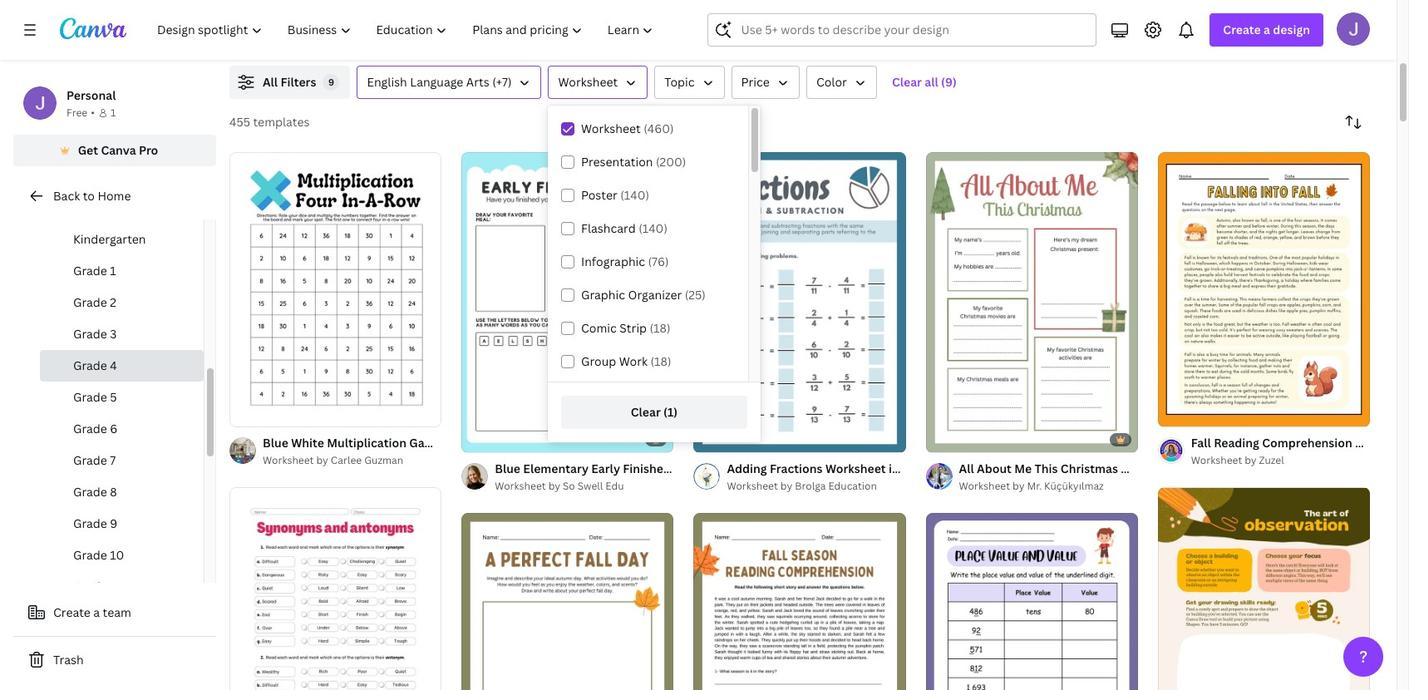 Task type: describe. For each thing, give the bounding box(es) containing it.
clear for clear (1)
[[631, 404, 661, 420]]

introduction to electricity link
[[566, 11, 817, 29]]

adding fractions worksheet in blue simple style image
[[694, 152, 906, 452]]

grade 6 link
[[40, 413, 204, 445]]

topic button
[[654, 66, 725, 99]]

studio for waves
[[388, 30, 420, 44]]

lesson by canva creative studio link for energy transformation
[[1174, 29, 1409, 46]]

group work (18)
[[581, 353, 671, 369]]

kindergarten link
[[40, 224, 204, 255]]

küçükyılmaz
[[1044, 479, 1104, 493]]

worksheet inside 'link'
[[959, 479, 1010, 493]]

lesson for introduction to electricity
[[566, 30, 600, 44]]

1 of 6
[[1170, 407, 1194, 419]]

style
[[972, 461, 1001, 476]]

worksheet by mr. küçükyılmaz
[[959, 479, 1104, 493]]

worksheet by brolga education link
[[727, 478, 906, 495]]

lesson for introduction to waves
[[263, 30, 296, 44]]

introduction to electricity lesson by canva creative studio
[[566, 12, 723, 44]]

10
[[110, 547, 124, 563]]

by left zuzel
[[1245, 453, 1257, 468]]

to for home
[[83, 188, 95, 204]]

infographic (76)
[[581, 254, 669, 269]]

8
[[110, 484, 117, 500]]

elementary
[[523, 461, 589, 476]]

the water cycle link
[[870, 11, 1121, 29]]

1 for 1
[[110, 106, 116, 120]]

arts
[[466, 74, 489, 90]]

by inside adding fractions worksheet in blue simple style worksheet by brolga education
[[780, 479, 792, 493]]

energy
[[1174, 12, 1213, 27]]

templates
[[253, 114, 310, 130]]

synonyms and antonyms worksheet in pink simple modern style image
[[229, 488, 442, 690]]

fall reading comprehension worksheet for speech therapy in an orange greyscale playful style image
[[1158, 152, 1370, 427]]

early
[[591, 461, 620, 476]]

team
[[103, 604, 131, 620]]

grade 5
[[73, 389, 117, 405]]

(18) for group work (18)
[[650, 353, 671, 369]]

create a design
[[1223, 22, 1310, 37]]

worksheet by mr. küçükyılmaz link
[[959, 478, 1138, 495]]

creative for electricity
[[649, 30, 689, 44]]

by inside 'link'
[[1013, 479, 1025, 493]]

work
[[619, 353, 648, 369]]

11
[[110, 579, 122, 594]]

strip
[[620, 320, 647, 336]]

infographic
[[581, 254, 645, 269]]

english language arts (+7)
[[367, 74, 512, 90]]

by inside blue elementary early finishers activity worksheet worksheet by so swell edu
[[548, 479, 560, 493]]

grade 9 link
[[40, 508, 204, 540]]

Sort by button
[[1337, 106, 1370, 139]]

by inside introduction to waves lesson by canva creative studio
[[299, 30, 311, 44]]

back
[[53, 188, 80, 204]]

grade 2
[[73, 294, 116, 310]]

(460)
[[644, 121, 674, 136]]

creative inside energy transformation lesson by canva creative studio
[[1257, 30, 1297, 44]]

price button
[[731, 66, 800, 99]]

0 horizontal spatial 9
[[110, 515, 118, 531]]

comic strip (18)
[[581, 320, 671, 336]]

create a team button
[[13, 596, 216, 629]]

edu
[[605, 479, 624, 493]]

introduction for introduction to electricity
[[566, 12, 638, 27]]

by inside the 'the water cycle lesson by canva creative studio'
[[906, 30, 918, 44]]

grade for grade 4
[[73, 357, 107, 373]]

cycle
[[930, 12, 962, 27]]

by inside blue white multiplication game- four in a row worksheet by carlee guzman
[[316, 453, 328, 467]]

(1)
[[663, 404, 678, 420]]

energy transformation image
[[1141, 0, 1409, 4]]

so
[[563, 479, 575, 493]]

5
[[110, 389, 117, 405]]

adding fractions worksheet in blue simple style link
[[727, 460, 1001, 478]]

comic
[[581, 320, 617, 336]]

all
[[263, 74, 278, 90]]

(140) for flashcard (140)
[[639, 220, 668, 236]]

2 inside "link"
[[260, 407, 265, 419]]

trash link
[[13, 643, 216, 677]]

grade 3
[[73, 326, 117, 342]]

grade 2 link
[[40, 287, 204, 318]]

grade for grade 6
[[73, 421, 107, 436]]

studio for cycle
[[996, 30, 1027, 44]]

studio for electricity
[[692, 30, 723, 44]]

grade for grade 7
[[73, 452, 107, 468]]

to for electricity
[[641, 12, 653, 27]]

presentation (200)
[[581, 154, 686, 170]]

grade for grade 2
[[73, 294, 107, 310]]

worksheet inside 'button'
[[558, 74, 618, 90]]

lesson for the water cycle
[[870, 30, 904, 44]]

(+7)
[[492, 74, 512, 90]]

pre-school link
[[40, 192, 204, 224]]

blue white multiplication game- four in a row link
[[263, 434, 526, 453]]

canva inside get canva pro button
[[101, 142, 136, 158]]

(18) for comic strip (18)
[[650, 320, 671, 336]]

adding fractions worksheet in blue simple style worksheet by brolga education
[[727, 461, 1001, 493]]

grade 1
[[73, 263, 116, 278]]

fall season reading comprehension worksheet in green and brown pastel style image
[[694, 513, 906, 690]]

canva for electricity
[[617, 30, 647, 44]]

activity
[[677, 461, 721, 476]]

color button
[[806, 66, 877, 99]]

get
[[78, 142, 98, 158]]

get canva pro button
[[13, 135, 216, 166]]

worksheet left zuzel
[[1191, 453, 1242, 468]]

of for worksheet by carlee guzman
[[248, 407, 257, 419]]

home
[[98, 188, 131, 204]]

studio inside energy transformation lesson by canva creative studio
[[1299, 30, 1331, 44]]

all filters
[[263, 74, 316, 90]]

grade for grade 8
[[73, 484, 107, 500]]

•
[[91, 106, 95, 120]]

multiplication
[[327, 435, 406, 451]]

in
[[889, 461, 899, 476]]

blue white multiplication game- four in a row worksheet by carlee guzman
[[263, 435, 526, 467]]

flashcard
[[581, 220, 636, 236]]

group
[[581, 353, 616, 369]]

pre-
[[73, 200, 96, 215]]

transformation
[[1216, 12, 1303, 27]]

a
[[492, 435, 500, 451]]

worksheet by carlee guzman link
[[263, 453, 442, 469]]

455 templates
[[229, 114, 310, 130]]

clear all (9) button
[[884, 66, 965, 99]]

english language arts (+7) button
[[357, 66, 542, 99]]

topic
[[664, 74, 695, 90]]

of for worksheet by zuzel
[[1177, 407, 1186, 419]]

energy transformation lesson by canva creative studio
[[1174, 12, 1331, 44]]

carlee
[[331, 453, 362, 467]]

clear (1) button
[[561, 396, 747, 429]]

graphic organizer (25)
[[581, 287, 706, 303]]



Task type: locate. For each thing, give the bounding box(es) containing it.
clear inside "button"
[[631, 404, 661, 420]]

worksheet down the white
[[263, 453, 314, 467]]

create a design button
[[1210, 13, 1323, 47]]

blue place value and value math worksheet in simple style image
[[926, 513, 1138, 690]]

worksheet right activity
[[724, 461, 784, 476]]

None search field
[[708, 13, 1097, 47]]

0 horizontal spatial create
[[53, 604, 91, 620]]

creative inside the 'the water cycle lesson by canva creative studio'
[[953, 30, 993, 44]]

1 horizontal spatial 6
[[1188, 407, 1194, 419]]

0 horizontal spatial of
[[248, 407, 257, 419]]

grade down grade 8
[[73, 515, 107, 531]]

worksheet by zuzel link
[[1191, 453, 1370, 469]]

a for team
[[93, 604, 100, 620]]

worksheet up education
[[825, 461, 886, 476]]

0 horizontal spatial a
[[93, 604, 100, 620]]

blue elementary early finishers activity worksheet link
[[495, 460, 784, 478]]

0 horizontal spatial to
[[83, 188, 95, 204]]

worksheet up worksheet (460) at the left top of the page
[[558, 74, 618, 90]]

canva inside energy transformation lesson by canva creative studio
[[1224, 30, 1254, 44]]

create down grade 11
[[53, 604, 91, 620]]

design
[[1273, 22, 1310, 37]]

blue for blue elementary early finishers activity worksheet
[[495, 461, 520, 476]]

grade 6
[[73, 421, 118, 436]]

Search search field
[[741, 14, 1086, 46]]

9 right the 'filters'
[[328, 76, 334, 88]]

blue inside blue elementary early finishers activity worksheet worksheet by so swell edu
[[495, 461, 520, 476]]

creative inside introduction to waves lesson by canva creative studio
[[345, 30, 386, 44]]

grade inside 'link'
[[73, 263, 107, 278]]

in
[[478, 435, 489, 451]]

6 down 5
[[110, 421, 118, 436]]

1 vertical spatial a
[[93, 604, 100, 620]]

simple
[[930, 461, 969, 476]]

a inside button
[[93, 604, 100, 620]]

price
[[741, 74, 770, 90]]

0 vertical spatial (18)
[[650, 320, 671, 336]]

a left design
[[1264, 22, 1270, 37]]

0 vertical spatial 9
[[328, 76, 334, 88]]

lesson by canva creative studio link down waves
[[263, 29, 513, 46]]

worksheet
[[558, 74, 618, 90], [581, 121, 641, 136], [263, 453, 314, 467], [1191, 453, 1242, 468], [724, 461, 784, 476], [825, 461, 886, 476], [495, 479, 546, 493], [727, 479, 778, 493], [959, 479, 1010, 493]]

clear left the (1)
[[631, 404, 661, 420]]

a perfect fall day creative writing worksheet in green and brown pastel style image
[[462, 513, 674, 690]]

worksheet down elementary
[[495, 479, 546, 493]]

5 grade from the top
[[73, 389, 107, 405]]

all about me this christmas worksheet in green and red festive style image
[[926, 152, 1138, 452]]

lesson by canva creative studio link for introduction to electricity
[[566, 29, 817, 46]]

grade 5 link
[[40, 382, 204, 413]]

canva up 'worksheet' 'button'
[[617, 30, 647, 44]]

canva inside the 'the water cycle lesson by canva creative studio'
[[921, 30, 950, 44]]

create inside button
[[53, 604, 91, 620]]

(140) up (76)
[[639, 220, 668, 236]]

3 creative from the left
[[953, 30, 993, 44]]

(200)
[[656, 154, 686, 170]]

1 horizontal spatial clear
[[892, 74, 922, 90]]

(18)
[[650, 320, 671, 336], [650, 353, 671, 369]]

grade 10 link
[[40, 540, 204, 571]]

9 grade from the top
[[73, 515, 107, 531]]

presentation
[[581, 154, 653, 170]]

row
[[502, 435, 526, 451]]

creative down waves
[[345, 30, 386, 44]]

1 vertical spatial 2
[[260, 407, 265, 419]]

a inside 'dropdown button'
[[1264, 22, 1270, 37]]

(140) for poster (140)
[[620, 187, 649, 203]]

grade for grade 1
[[73, 263, 107, 278]]

2 horizontal spatial to
[[641, 12, 653, 27]]

grade 9
[[73, 515, 118, 531]]

creative down energy transformation link
[[1257, 30, 1297, 44]]

lesson inside "introduction to electricity lesson by canva creative studio"
[[566, 30, 600, 44]]

introduction up the 'filters'
[[263, 12, 334, 27]]

(140) down 'presentation (200)'
[[620, 187, 649, 203]]

canva down transformation at top right
[[1224, 30, 1254, 44]]

10 grade from the top
[[73, 547, 107, 563]]

0 horizontal spatial introduction
[[263, 12, 334, 27]]

grade left 5
[[73, 389, 107, 405]]

a left team
[[93, 604, 100, 620]]

by
[[299, 30, 311, 44], [603, 30, 614, 44], [906, 30, 918, 44], [1210, 30, 1222, 44], [316, 453, 328, 467], [1245, 453, 1257, 468], [548, 479, 560, 493], [780, 479, 792, 493], [1013, 479, 1025, 493]]

adding
[[727, 461, 767, 476]]

2 introduction from the left
[[566, 12, 638, 27]]

worksheet up presentation
[[581, 121, 641, 136]]

1 vertical spatial (18)
[[650, 353, 671, 369]]

1 introduction from the left
[[263, 12, 334, 27]]

blue for blue white multiplication game- four in a row
[[263, 435, 288, 451]]

english
[[367, 74, 407, 90]]

to for waves
[[337, 12, 349, 27]]

create down energy transformation image
[[1223, 22, 1261, 37]]

grade 10
[[73, 547, 124, 563]]

worksheet button
[[548, 66, 648, 99]]

9 down "8"
[[110, 515, 118, 531]]

worksheet inside blue white multiplication game- four in a row worksheet by carlee guzman
[[263, 453, 314, 467]]

grade up grade 7
[[73, 421, 107, 436]]

lesson by canva creative studio link down electricity
[[566, 29, 817, 46]]

grade left 4
[[73, 357, 107, 373]]

to inside "introduction to electricity lesson by canva creative studio"
[[641, 12, 653, 27]]

studio inside introduction to waves lesson by canva creative studio
[[388, 30, 420, 44]]

3 grade from the top
[[73, 326, 107, 342]]

get canva pro
[[78, 142, 158, 158]]

by down energy
[[1210, 30, 1222, 44]]

6
[[1188, 407, 1194, 419], [110, 421, 118, 436]]

lesson up the all on the top
[[263, 30, 296, 44]]

worksheet by so swell edu link
[[495, 478, 674, 495]]

lesson down the on the right of page
[[870, 30, 904, 44]]

(18) right strip
[[650, 320, 671, 336]]

blue right in
[[902, 461, 928, 476]]

creative inside "introduction to electricity lesson by canva creative studio"
[[649, 30, 689, 44]]

to left waves
[[337, 12, 349, 27]]

0 vertical spatial a
[[1264, 22, 1270, 37]]

free
[[67, 106, 87, 120]]

fractions
[[770, 461, 823, 476]]

worksheet down style
[[959, 479, 1010, 493]]

4 creative from the left
[[1257, 30, 1297, 44]]

trash
[[53, 652, 84, 668]]

1 of from the left
[[248, 407, 257, 419]]

blue inside blue white multiplication game- four in a row worksheet by carlee guzman
[[263, 435, 288, 451]]

studio down energy transformation link
[[1299, 30, 1331, 44]]

1 for 1 of 2
[[241, 407, 246, 419]]

clear all (9)
[[892, 74, 957, 90]]

by up the 'filters'
[[299, 30, 311, 44]]

clear inside button
[[892, 74, 922, 90]]

to right back
[[83, 188, 95, 204]]

creative for waves
[[345, 30, 386, 44]]

grade for grade 5
[[73, 389, 107, 405]]

by left so
[[548, 479, 560, 493]]

back to home link
[[13, 180, 216, 213]]

creative down the water cycle link
[[953, 30, 993, 44]]

introduction for introduction to waves
[[263, 12, 334, 27]]

4 grade from the top
[[73, 357, 107, 373]]

9 filter options selected element
[[323, 74, 340, 91]]

flashcard (140)
[[581, 220, 668, 236]]

1 horizontal spatial create
[[1223, 22, 1261, 37]]

1 horizontal spatial a
[[1264, 22, 1270, 37]]

lesson by canva creative studio link for introduction to waves
[[263, 29, 513, 46]]

grade left "8"
[[73, 484, 107, 500]]

4 lesson from the left
[[1174, 30, 1207, 44]]

1 lesson by canva creative studio link from the left
[[263, 29, 513, 46]]

introduction inside introduction to waves lesson by canva creative studio
[[263, 12, 334, 27]]

studio inside "introduction to electricity lesson by canva creative studio"
[[692, 30, 723, 44]]

introduction to waves link
[[263, 11, 513, 29]]

grade up grade 2
[[73, 263, 107, 278]]

studio down introduction to waves link
[[388, 30, 420, 44]]

jacob simon image
[[1337, 12, 1370, 46]]

1 vertical spatial 9
[[110, 515, 118, 531]]

to inside introduction to waves lesson by canva creative studio
[[337, 12, 349, 27]]

1
[[110, 106, 116, 120], [110, 263, 116, 278], [241, 407, 246, 419], [1170, 407, 1174, 419]]

7 grade from the top
[[73, 452, 107, 468]]

2 grade from the top
[[73, 294, 107, 310]]

lesson by canva creative studio link down "cycle"
[[870, 29, 1121, 46]]

grade for grade 9
[[73, 515, 107, 531]]

grade 3 link
[[40, 318, 204, 350]]

6 grade from the top
[[73, 421, 107, 436]]

1 horizontal spatial of
[[1177, 407, 1186, 419]]

all
[[925, 74, 938, 90]]

studio down the water cycle link
[[996, 30, 1027, 44]]

1 grade from the top
[[73, 263, 107, 278]]

lesson up 'worksheet' 'button'
[[566, 30, 600, 44]]

0 vertical spatial 6
[[1188, 407, 1194, 419]]

grade 11
[[73, 579, 122, 594]]

worksheet by zuzel
[[1191, 453, 1284, 468]]

canva down "cycle"
[[921, 30, 950, 44]]

introduction to waves lesson by canva creative studio
[[263, 12, 420, 44]]

1 vertical spatial clear
[[631, 404, 661, 420]]

of inside "link"
[[248, 407, 257, 419]]

lesson by canva creative studio link down transformation at top right
[[1174, 29, 1409, 46]]

swell
[[578, 479, 603, 493]]

water
[[894, 12, 927, 27]]

studio inside the 'the water cycle lesson by canva creative studio'
[[996, 30, 1027, 44]]

blue left the white
[[263, 435, 288, 451]]

poster (140)
[[581, 187, 649, 203]]

lesson
[[263, 30, 296, 44], [566, 30, 600, 44], [870, 30, 904, 44], [1174, 30, 1207, 44]]

1 inside 'link'
[[110, 263, 116, 278]]

lesson by canva creative studio link for the water cycle
[[870, 29, 1121, 46]]

455
[[229, 114, 250, 130]]

1 lesson from the left
[[263, 30, 296, 44]]

grade left 10
[[73, 547, 107, 563]]

create for create a design
[[1223, 22, 1261, 37]]

1 creative from the left
[[345, 30, 386, 44]]

clear
[[892, 74, 922, 90], [631, 404, 661, 420]]

grade for grade 11
[[73, 579, 107, 594]]

1 vertical spatial (140)
[[639, 220, 668, 236]]

1 inside "link"
[[241, 407, 246, 419]]

create inside 'dropdown button'
[[1223, 22, 1261, 37]]

finishers
[[623, 461, 674, 476]]

grade left 3 at the top
[[73, 326, 107, 342]]

1 horizontal spatial 9
[[328, 76, 334, 88]]

8 grade from the top
[[73, 484, 107, 500]]

(25)
[[685, 287, 706, 303]]

education
[[828, 479, 877, 493]]

1 horizontal spatial blue
[[495, 461, 520, 476]]

1 vertical spatial 6
[[110, 421, 118, 436]]

canva inside introduction to waves lesson by canva creative studio
[[313, 30, 343, 44]]

by inside energy transformation lesson by canva creative studio
[[1210, 30, 1222, 44]]

worksheet (460)
[[581, 121, 674, 136]]

lesson inside introduction to waves lesson by canva creative studio
[[263, 30, 296, 44]]

of
[[248, 407, 257, 419], [1177, 407, 1186, 419]]

canva up 9 filter options selected element
[[313, 30, 343, 44]]

the
[[870, 12, 891, 27]]

game-
[[409, 435, 447, 451]]

0 vertical spatial 2
[[110, 294, 116, 310]]

top level navigation element
[[146, 13, 668, 47]]

clear for clear all (9)
[[892, 74, 922, 90]]

filters
[[281, 74, 316, 90]]

poster
[[581, 187, 618, 203]]

language
[[410, 74, 463, 90]]

by left mr.
[[1013, 479, 1025, 493]]

to
[[337, 12, 349, 27], [641, 12, 653, 27], [83, 188, 95, 204]]

0 horizontal spatial 6
[[110, 421, 118, 436]]

1 vertical spatial create
[[53, 604, 91, 620]]

introduction up 'worksheet' 'button'
[[566, 12, 638, 27]]

0 horizontal spatial clear
[[631, 404, 661, 420]]

grade
[[73, 263, 107, 278], [73, 294, 107, 310], [73, 326, 107, 342], [73, 357, 107, 373], [73, 389, 107, 405], [73, 421, 107, 436], [73, 452, 107, 468], [73, 484, 107, 500], [73, 515, 107, 531], [73, 547, 107, 563], [73, 579, 107, 594]]

studio
[[388, 30, 420, 44], [692, 30, 723, 44], [996, 30, 1027, 44], [1299, 30, 1331, 44]]

create
[[1223, 22, 1261, 37], [53, 604, 91, 620]]

canva inside "introduction to electricity lesson by canva creative studio"
[[617, 30, 647, 44]]

canva
[[313, 30, 343, 44], [617, 30, 647, 44], [921, 30, 950, 44], [1224, 30, 1254, 44], [101, 142, 136, 158]]

2 horizontal spatial blue
[[902, 461, 928, 476]]

canva for cycle
[[921, 30, 950, 44]]

grade 4
[[73, 357, 117, 373]]

6 up the worksheet by zuzel
[[1188, 407, 1194, 419]]

electricity
[[656, 12, 714, 27]]

studio down introduction to electricity link
[[692, 30, 723, 44]]

11 grade from the top
[[73, 579, 107, 594]]

brolga
[[795, 479, 826, 493]]

2
[[110, 294, 116, 310], [260, 407, 265, 419]]

1 horizontal spatial 2
[[260, 407, 265, 419]]

1 horizontal spatial to
[[337, 12, 349, 27]]

blue elementary early finishers activity worksheet image
[[462, 152, 674, 452]]

grade left 7
[[73, 452, 107, 468]]

a for design
[[1264, 22, 1270, 37]]

clear left all
[[892, 74, 922, 90]]

0 horizontal spatial blue
[[263, 435, 288, 451]]

3
[[110, 326, 117, 342]]

2 creative from the left
[[649, 30, 689, 44]]

2 of from the left
[[1177, 407, 1186, 419]]

lesson inside energy transformation lesson by canva creative studio
[[1174, 30, 1207, 44]]

grade 1 link
[[40, 255, 204, 287]]

grade for grade 3
[[73, 326, 107, 342]]

graphic
[[581, 287, 625, 303]]

create a team
[[53, 604, 131, 620]]

grade down 'grade 1'
[[73, 294, 107, 310]]

grade for grade 10
[[73, 547, 107, 563]]

2 studio from the left
[[692, 30, 723, 44]]

introduction inside "introduction to electricity lesson by canva creative studio"
[[566, 12, 638, 27]]

9
[[328, 76, 334, 88], [110, 515, 118, 531]]

3 lesson by canva creative studio link from the left
[[870, 29, 1121, 46]]

grade 8 link
[[40, 476, 204, 508]]

1 for 1 of 6
[[1170, 407, 1174, 419]]

(9)
[[941, 74, 957, 90]]

clear (1)
[[631, 404, 678, 420]]

worksheet down adding
[[727, 479, 778, 493]]

creative down electricity
[[649, 30, 689, 44]]

1 of 6 link
[[1158, 152, 1370, 427]]

justin jones the curiosity chronicles lesson 1 - 'watching with intent' the art of observation worksheet image
[[1158, 488, 1370, 690]]

blue down row
[[495, 461, 520, 476]]

3 studio from the left
[[996, 30, 1027, 44]]

create for create a team
[[53, 604, 91, 620]]

by down the white
[[316, 453, 328, 467]]

1 horizontal spatial introduction
[[566, 12, 638, 27]]

canva left pro
[[101, 142, 136, 158]]

blue inside adding fractions worksheet in blue simple style worksheet by brolga education
[[902, 461, 928, 476]]

0 vertical spatial (140)
[[620, 187, 649, 203]]

blue white multiplication game- four in a row image
[[229, 152, 442, 427]]

canva for waves
[[313, 30, 343, 44]]

0 horizontal spatial 2
[[110, 294, 116, 310]]

3 lesson from the left
[[870, 30, 904, 44]]

0 vertical spatial clear
[[892, 74, 922, 90]]

grade up create a team
[[73, 579, 107, 594]]

pre-school
[[73, 200, 134, 215]]

to left electricity
[[641, 12, 653, 27]]

4 lesson by canva creative studio link from the left
[[1174, 29, 1409, 46]]

0 vertical spatial create
[[1223, 22, 1261, 37]]

by down the 'water'
[[906, 30, 918, 44]]

2 lesson by canva creative studio link from the left
[[566, 29, 817, 46]]

lesson inside the 'the water cycle lesson by canva creative studio'
[[870, 30, 904, 44]]

lesson down energy
[[1174, 30, 1207, 44]]

2 lesson from the left
[[566, 30, 600, 44]]

blue
[[263, 435, 288, 451], [495, 461, 520, 476], [902, 461, 928, 476]]

by inside "introduction to electricity lesson by canva creative studio"
[[603, 30, 614, 44]]

by down fractions
[[780, 479, 792, 493]]

(18) right work in the left of the page
[[650, 353, 671, 369]]

waves
[[352, 12, 388, 27]]

1 studio from the left
[[388, 30, 420, 44]]

creative for cycle
[[953, 30, 993, 44]]

4 studio from the left
[[1299, 30, 1331, 44]]

by up 'worksheet' 'button'
[[603, 30, 614, 44]]



Task type: vqa. For each thing, say whether or not it's contained in the screenshot.


